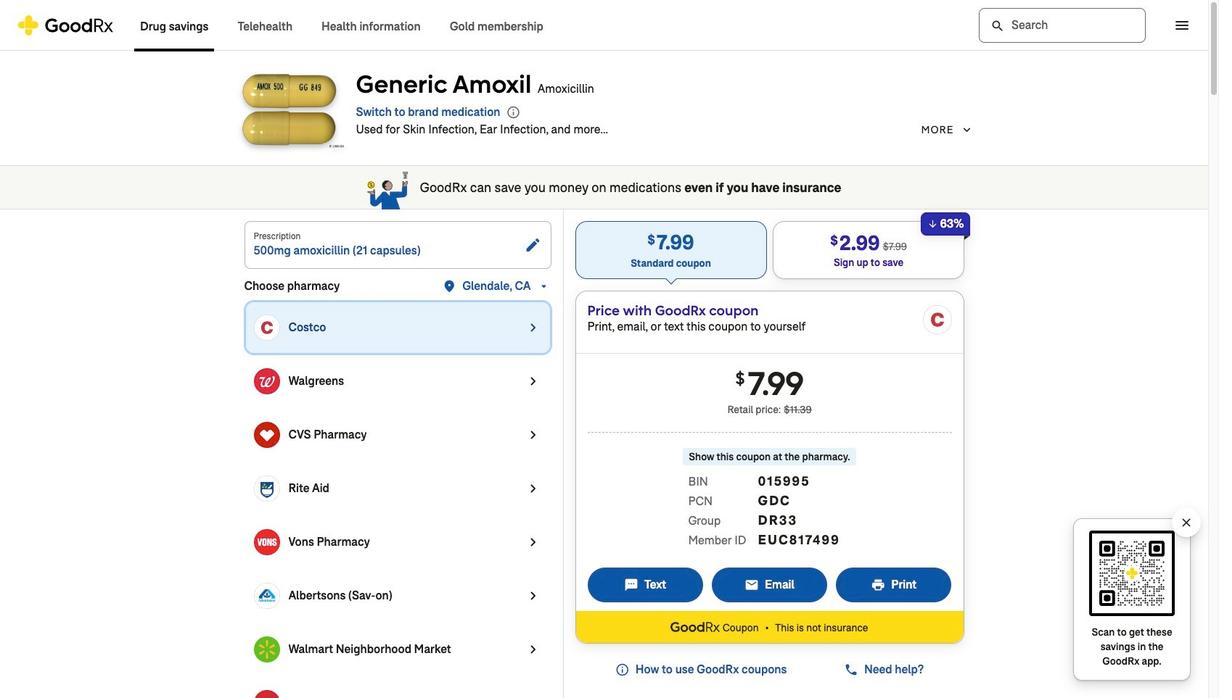 Task type: vqa. For each thing, say whether or not it's contained in the screenshot.
THE LOGO OF COSTCO
yes



Task type: locate. For each thing, give the bounding box(es) containing it.
walmart neighborhood market pharmacy logo image
[[254, 637, 280, 664]]

drug info region
[[356, 68, 974, 144]]

ralphs pharmacy logo image
[[254, 691, 280, 699]]

price savings banner image
[[367, 164, 408, 227]]

goodrx word mark logo image
[[671, 621, 720, 635]]

dialog
[[0, 0, 1219, 699]]

amoxicillin coupon - amoxicillin 500mg capsule image
[[234, 71, 344, 148]]

None search field
[[979, 8, 1146, 42]]

albertsons (sav-on) pharmacy logo image
[[254, 584, 280, 610]]

goodrx yellow cross logo image
[[17, 15, 114, 35]]

amoxil content main content
[[0, 51, 1208, 699]]

Search text field
[[979, 8, 1146, 42]]

walgreens pharmacy logo image
[[254, 369, 280, 395]]



Task type: describe. For each thing, give the bounding box(es) containing it.
vons pharmacy pharmacy logo image
[[254, 530, 280, 556]]

costco pharmacy logo image
[[254, 315, 280, 341]]

rite aid pharmacy logo image
[[254, 476, 280, 502]]

cvs pharmacy pharmacy logo image
[[254, 423, 280, 449]]

logo of costco image
[[923, 305, 952, 334]]



